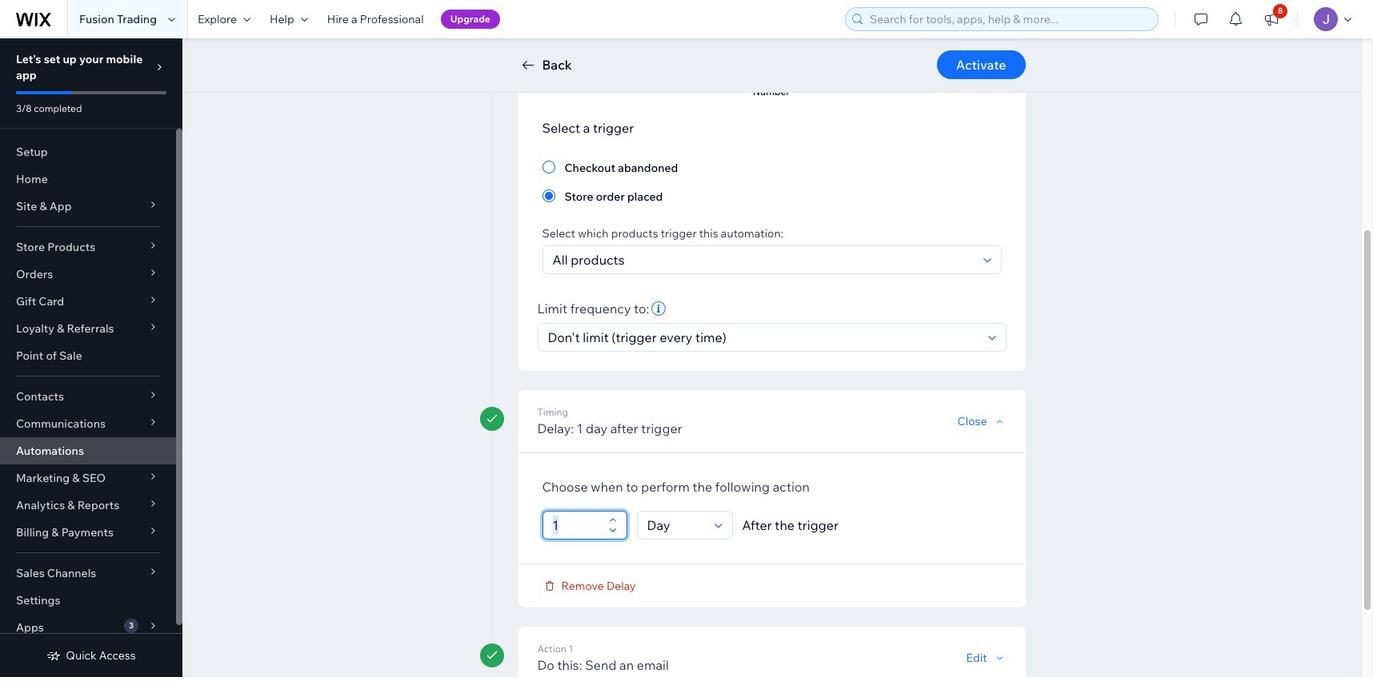 Task type: locate. For each thing, give the bounding box(es) containing it.
business
[[736, 71, 776, 83]]

hire a professional link
[[318, 0, 433, 38]]

gift
[[16, 294, 36, 309]]

reports
[[77, 499, 119, 513]]

mobile
[[106, 52, 143, 66]]

channels
[[47, 567, 96, 581]]

action
[[773, 479, 810, 495]]

sales channels button
[[0, 560, 176, 587]]

close
[[958, 415, 987, 429]]

to:
[[634, 301, 649, 317]]

perform
[[641, 479, 690, 495]]

category image for wix
[[572, 31, 596, 55]]

& right loyalty
[[57, 322, 64, 336]]

1 up the this:
[[569, 643, 573, 655]]

site & app
[[16, 199, 72, 214]]

gift card
[[16, 294, 64, 309]]

select which products trigger this automation:
[[542, 226, 784, 241]]

3/8
[[16, 102, 32, 114]]

edit
[[966, 651, 987, 666]]

2 category image from the left
[[759, 31, 783, 55]]

None number field
[[548, 512, 604, 539]]

after
[[610, 421, 638, 437]]

1 inside action 1 do this: send an email
[[569, 643, 573, 655]]

fusion trading
[[79, 12, 157, 26]]

seo
[[82, 471, 106, 486]]

sidebar element
[[0, 38, 182, 678]]

select up checkout
[[542, 120, 580, 136]]

select for select a trigger
[[542, 120, 580, 136]]

0 horizontal spatial the
[[693, 479, 712, 495]]

1 vertical spatial the
[[775, 518, 795, 534]]

category image up wix forms
[[572, 31, 596, 55]]

1 horizontal spatial 1
[[577, 421, 583, 437]]

trigger right after
[[641, 421, 682, 437]]

analytics & reports button
[[0, 492, 176, 519]]

1 horizontal spatial category image
[[853, 31, 877, 55]]

quick access
[[66, 649, 136, 663]]

activate
[[956, 57, 1006, 73]]

category image
[[666, 31, 690, 55], [853, 31, 877, 55]]

& left seo
[[72, 471, 80, 486]]

0 vertical spatial 1
[[577, 421, 583, 437]]

a for select
[[583, 120, 590, 136]]

& right site
[[40, 199, 47, 214]]

let's
[[16, 52, 41, 66]]

point of sale link
[[0, 342, 176, 370]]

after
[[742, 518, 772, 534]]

communications button
[[0, 411, 176, 438]]

site
[[16, 199, 37, 214]]

category image
[[572, 31, 596, 55], [759, 31, 783, 55]]

store down checkout
[[565, 190, 593, 204]]

help button
[[260, 0, 318, 38]]

None field
[[543, 324, 983, 351], [642, 512, 709, 539], [543, 324, 983, 351], [642, 512, 709, 539]]

store for store order placed
[[565, 190, 593, 204]]

abandoned
[[618, 161, 678, 175]]

0 vertical spatial a
[[351, 12, 357, 26]]

store inside option group
[[565, 190, 593, 204]]

1 vertical spatial 1
[[569, 643, 573, 655]]

automation:
[[721, 226, 784, 241]]

forms
[[580, 71, 608, 83]]

wix forms
[[560, 71, 608, 83]]

a
[[351, 12, 357, 26], [583, 120, 590, 136]]

1 horizontal spatial a
[[583, 120, 590, 136]]

0 horizontal spatial a
[[351, 12, 357, 26]]

point
[[16, 349, 43, 363]]

quick
[[66, 649, 97, 663]]

number
[[753, 86, 790, 98]]

fusion
[[79, 12, 114, 26]]

back button
[[518, 55, 572, 74]]

the right "after" on the bottom of page
[[775, 518, 795, 534]]

3
[[129, 621, 134, 631]]

1 left day
[[577, 421, 583, 437]]

setup link
[[0, 138, 176, 166]]

0 horizontal spatial store
[[16, 240, 45, 254]]

business phone number
[[736, 71, 807, 98]]

1 vertical spatial store
[[16, 240, 45, 254]]

store up orders
[[16, 240, 45, 254]]

0 vertical spatial select
[[542, 120, 580, 136]]

a right "hire"
[[351, 12, 357, 26]]

1 horizontal spatial category image
[[759, 31, 783, 55]]

trigger up checkout abandoned
[[593, 120, 634, 136]]

store inside popup button
[[16, 240, 45, 254]]

a inside hire a professional 'link'
[[351, 12, 357, 26]]

contacts
[[16, 390, 64, 404]]

email
[[637, 658, 669, 674]]

set
[[44, 52, 60, 66]]

& left reports
[[67, 499, 75, 513]]

& for marketing
[[72, 471, 80, 486]]

remove delay button
[[542, 579, 636, 594]]

professional
[[360, 12, 424, 26]]

& for analytics
[[67, 499, 75, 513]]

1 select from the top
[[542, 120, 580, 136]]

0 horizontal spatial 1
[[569, 643, 573, 655]]

0 horizontal spatial category image
[[572, 31, 596, 55]]

the
[[693, 479, 712, 495], [775, 518, 795, 534]]

& inside popup button
[[51, 526, 59, 540]]

1 category image from the left
[[572, 31, 596, 55]]

products
[[47, 240, 95, 254]]

setup
[[16, 145, 48, 159]]

quick access button
[[47, 649, 136, 663]]

the right perform
[[693, 479, 712, 495]]

option group
[[542, 158, 1001, 206]]

2 select from the top
[[542, 226, 575, 241]]

0 vertical spatial store
[[565, 190, 593, 204]]

store for store products
[[16, 240, 45, 254]]

Select which products trigger this automation: field
[[548, 246, 978, 274]]

0 horizontal spatial category image
[[666, 31, 690, 55]]

store
[[565, 190, 593, 204], [16, 240, 45, 254]]

&
[[40, 199, 47, 214], [57, 322, 64, 336], [72, 471, 80, 486], [67, 499, 75, 513], [51, 526, 59, 540]]

2 category image from the left
[[853, 31, 877, 55]]

billing
[[16, 526, 49, 540]]

billing & payments
[[16, 526, 114, 540]]

select left which
[[542, 226, 575, 241]]

select
[[542, 120, 580, 136], [542, 226, 575, 241]]

products
[[611, 226, 658, 241]]

store products button
[[0, 234, 176, 261]]

contacts button
[[0, 383, 176, 411]]

completed
[[34, 102, 82, 114]]

loyalty & referrals button
[[0, 315, 176, 342]]

select for select which products trigger this automation:
[[542, 226, 575, 241]]

category image up business
[[759, 31, 783, 55]]

point of sale
[[16, 349, 82, 363]]

1 horizontal spatial store
[[565, 190, 593, 204]]

choose when to perform the following action
[[542, 479, 810, 495]]

store products
[[16, 240, 95, 254]]

delay:
[[537, 421, 574, 437]]

1
[[577, 421, 583, 437], [569, 643, 573, 655]]

a up checkout
[[583, 120, 590, 136]]

& right billing
[[51, 526, 59, 540]]

loyalty & referrals
[[16, 322, 114, 336]]

1 vertical spatial a
[[583, 120, 590, 136]]

sale
[[59, 349, 82, 363]]

1 vertical spatial select
[[542, 226, 575, 241]]

phone
[[778, 71, 807, 83]]



Task type: describe. For each thing, give the bounding box(es) containing it.
orders
[[16, 267, 53, 282]]

which
[[578, 226, 609, 241]]

access
[[99, 649, 136, 663]]

this
[[699, 226, 718, 241]]

let's set up your mobile app
[[16, 52, 143, 82]]

referrals
[[67, 322, 114, 336]]

following
[[715, 479, 770, 495]]

your
[[79, 52, 103, 66]]

billing & payments button
[[0, 519, 176, 547]]

day
[[586, 421, 607, 437]]

sales
[[16, 567, 45, 581]]

this:
[[557, 658, 582, 674]]

trigger inside "timing delay: 1 day after trigger"
[[641, 421, 682, 437]]

trigger down action
[[798, 518, 839, 534]]

& for site
[[40, 199, 47, 214]]

hire a professional
[[327, 12, 424, 26]]

to
[[626, 479, 638, 495]]

home link
[[0, 166, 176, 193]]

3/8 completed
[[16, 102, 82, 114]]

home
[[16, 172, 48, 186]]

frequency
[[570, 301, 631, 317]]

do
[[537, 658, 554, 674]]

marketing & seo
[[16, 471, 106, 486]]

a for hire
[[351, 12, 357, 26]]

analytics
[[16, 499, 65, 513]]

category image for business
[[759, 31, 783, 55]]

trigger left this
[[661, 226, 697, 241]]

analytics & reports
[[16, 499, 119, 513]]

communications
[[16, 417, 106, 431]]

activate button
[[937, 50, 1025, 79]]

store order placed
[[565, 190, 663, 204]]

& for loyalty
[[57, 322, 64, 336]]

edit button
[[966, 651, 1006, 666]]

marketing
[[16, 471, 70, 486]]

1 inside "timing delay: 1 day after trigger"
[[577, 421, 583, 437]]

card
[[39, 294, 64, 309]]

app
[[16, 68, 37, 82]]

limit
[[537, 301, 567, 317]]

sales channels
[[16, 567, 96, 581]]

explore
[[198, 12, 237, 26]]

up
[[63, 52, 77, 66]]

0 vertical spatial the
[[693, 479, 712, 495]]

8 button
[[1254, 0, 1289, 38]]

app
[[49, 199, 72, 214]]

site & app button
[[0, 193, 176, 220]]

order
[[596, 190, 625, 204]]

Search for tools, apps, help & more... field
[[865, 8, 1153, 30]]

checkout
[[565, 161, 615, 175]]

an
[[619, 658, 634, 674]]

after the trigger
[[742, 518, 839, 534]]

1 category image from the left
[[666, 31, 690, 55]]

hire
[[327, 12, 349, 26]]

& for billing
[[51, 526, 59, 540]]

settings link
[[0, 587, 176, 615]]

upgrade
[[450, 13, 490, 25]]

action 1 do this: send an email
[[537, 643, 669, 674]]

payments
[[61, 526, 114, 540]]

8
[[1278, 6, 1283, 16]]

settings
[[16, 594, 60, 608]]

orders button
[[0, 261, 176, 288]]

trading
[[117, 12, 157, 26]]

choose
[[542, 479, 588, 495]]

automations link
[[0, 438, 176, 465]]

placed
[[627, 190, 663, 204]]

action
[[537, 643, 566, 655]]

wix
[[560, 71, 577, 83]]

option group containing checkout abandoned
[[542, 158, 1001, 206]]

checkout abandoned
[[565, 161, 678, 175]]

close button
[[958, 415, 1006, 429]]

1 horizontal spatial the
[[775, 518, 795, 534]]

delay
[[607, 579, 636, 594]]

timing delay: 1 day after trigger
[[537, 407, 682, 437]]

send
[[585, 658, 617, 674]]

gift card button
[[0, 288, 176, 315]]

timing
[[537, 407, 568, 419]]

upgrade button
[[441, 10, 500, 29]]



Task type: vqa. For each thing, say whether or not it's contained in the screenshot.
Sales Channels popup button
yes



